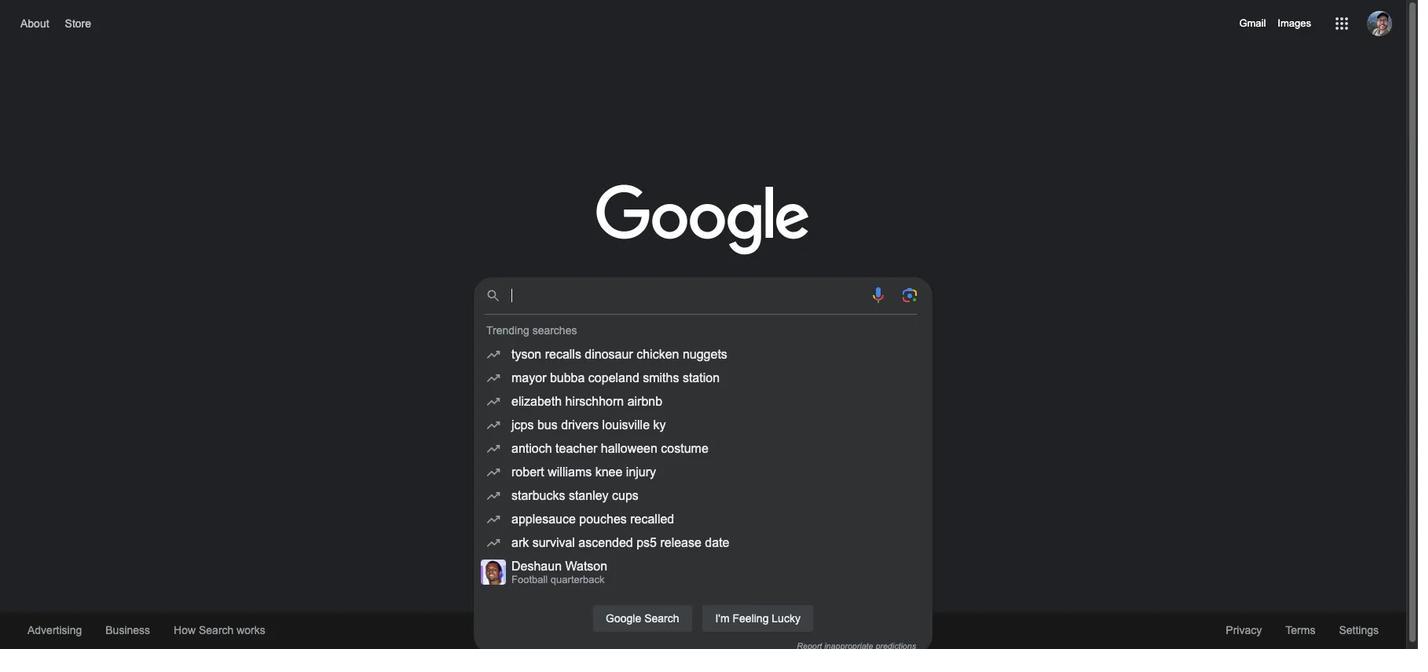Task type: describe. For each thing, give the bounding box(es) containing it.
injury
[[626, 466, 656, 479]]

recalled
[[630, 513, 674, 527]]

bubba
[[550, 372, 585, 385]]

our third decade of climate action: join us
[[609, 625, 812, 637]]

watson
[[565, 560, 608, 574]]

halloween
[[601, 442, 658, 456]]

elizabeth hirschhorn airbnb
[[512, 395, 663, 409]]

copeland
[[588, 372, 640, 385]]

list box inside search field
[[474, 343, 933, 590]]

ps5
[[637, 537, 657, 550]]

hirschhorn
[[565, 395, 624, 409]]

store
[[65, 17, 91, 30]]

drivers
[[561, 419, 599, 432]]

ark survival ascended ps5 release date
[[512, 537, 730, 550]]

teacher
[[556, 442, 598, 456]]

ascended
[[579, 537, 633, 550]]

business link
[[94, 613, 162, 650]]

advertising
[[28, 625, 82, 637]]

decade
[[655, 625, 691, 637]]

privacy link
[[1214, 613, 1274, 650]]

gmail link
[[1240, 14, 1266, 33]]

starbucks stanley cups
[[512, 490, 639, 503]]

tyson recalls dinosaur chicken nuggets
[[512, 348, 728, 362]]

robert williams knee injury
[[512, 466, 656, 479]]

station
[[683, 372, 720, 385]]

works
[[237, 625, 265, 637]]

of
[[694, 625, 704, 637]]

about
[[20, 17, 49, 30]]

Search search field
[[512, 287, 860, 308]]

I'm Feeling Lucky submit
[[702, 605, 814, 633]]

bus
[[537, 419, 558, 432]]

about link
[[17, 13, 53, 34]]

climate
[[707, 625, 741, 637]]

louisville
[[602, 419, 650, 432]]

search by voice image
[[869, 286, 888, 305]]

starbucks
[[512, 490, 565, 503]]

ark
[[512, 537, 529, 550]]

stanley
[[569, 490, 609, 503]]

privacy
[[1226, 625, 1262, 637]]

how search works
[[174, 625, 265, 637]]

dinosaur
[[585, 348, 633, 362]]

images link
[[1278, 14, 1312, 33]]

jcps
[[512, 419, 534, 432]]

mayor bubba copeland smiths station
[[512, 372, 720, 385]]

our third decade of climate action: join us link
[[583, 613, 824, 650]]

williams
[[548, 466, 592, 479]]

settings
[[1339, 625, 1379, 637]]

football
[[512, 574, 548, 586]]

antioch teacher halloween costume
[[512, 442, 709, 456]]

elizabeth
[[512, 395, 562, 409]]



Task type: locate. For each thing, give the bounding box(es) containing it.
tyson
[[512, 348, 542, 362]]

ky
[[653, 419, 666, 432]]

our
[[609, 625, 628, 637]]

release
[[660, 537, 702, 550]]

antioch
[[512, 442, 552, 456]]

how search works link
[[162, 613, 277, 650]]

recalls
[[545, 348, 581, 362]]

searches
[[533, 325, 577, 337]]

None search field
[[16, 273, 1391, 650]]

date
[[705, 537, 730, 550]]

terms
[[1286, 625, 1316, 637]]

store link
[[61, 13, 95, 34]]

images
[[1278, 17, 1312, 29]]

navigation
[[0, 0, 1407, 47]]

pouches
[[579, 513, 627, 527]]

join
[[780, 625, 797, 637]]

us
[[800, 625, 812, 637]]

navigation containing about
[[0, 0, 1407, 47]]

jcps bus drivers louisville ky
[[512, 419, 666, 432]]

deshaun
[[512, 560, 562, 574]]

knee
[[595, 466, 623, 479]]

business
[[106, 625, 150, 637]]

smiths
[[643, 372, 679, 385]]

trending searches
[[486, 325, 577, 337]]

cups
[[612, 490, 639, 503]]

search by image image
[[901, 286, 919, 305]]

applesauce pouches recalled
[[512, 513, 674, 527]]

costume
[[661, 442, 709, 456]]

list box
[[474, 343, 933, 590]]

nuggets
[[683, 348, 728, 362]]

applesauce
[[512, 513, 576, 527]]

third
[[631, 625, 652, 637]]

mayor
[[512, 372, 547, 385]]

chicken
[[637, 348, 679, 362]]

google image
[[596, 185, 810, 257]]

terms link
[[1274, 613, 1328, 650]]

settings button
[[1328, 613, 1391, 649]]

deshaun watson option
[[512, 560, 917, 586]]

how
[[174, 625, 196, 637]]

robert
[[512, 466, 544, 479]]

action:
[[744, 625, 777, 637]]

quarterback
[[551, 574, 605, 586]]

deshaun watson football quarterback
[[512, 560, 608, 586]]

airbnb
[[628, 395, 663, 409]]

trending
[[486, 325, 529, 337]]

gmail
[[1240, 17, 1266, 29]]

none search field containing tyson recalls dinosaur chicken nuggets
[[16, 273, 1391, 650]]

advertising link
[[16, 613, 94, 650]]

list box containing tyson recalls dinosaur chicken nuggets
[[474, 343, 933, 590]]

search
[[199, 625, 234, 637]]

survival
[[533, 537, 575, 550]]



Task type: vqa. For each thing, say whether or not it's contained in the screenshot.
knee
yes



